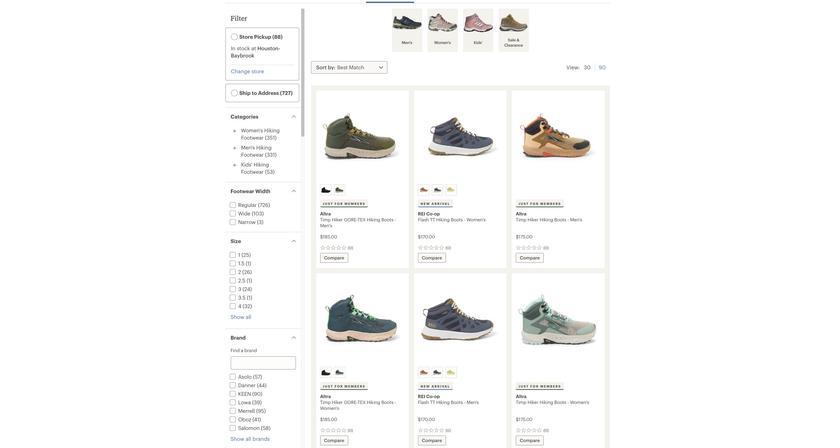Task type: locate. For each thing, give the bounding box(es) containing it.
compare button
[[320, 253, 348, 263], [418, 253, 446, 263], [516, 253, 544, 263], [320, 436, 348, 446], [418, 436, 446, 446], [516, 436, 544, 446]]

just up altra timp hiker hiking boots - women's
[[518, 385, 529, 389]]

women's
[[434, 40, 451, 45], [241, 127, 263, 134], [467, 217, 486, 223], [570, 400, 589, 406], [320, 406, 339, 412]]

altra inside altra timp hiker gore-tex hiking boots - women's
[[320, 394, 331, 400]]

1 all from the top
[[246, 314, 251, 321]]

2 arrival from the top
[[432, 385, 450, 389]]

0 vertical spatial new
[[421, 202, 430, 206]]

- inside altra timp hiker gore-tex hiking boots - women's
[[395, 400, 396, 406]]

(1) right 3.5
[[247, 295, 252, 301]]

members up altra timp hiker hiking boots - men's
[[540, 202, 561, 206]]

gore- inside altra timp hiker gore-tex hiking boots - women's
[[344, 400, 358, 406]]

kids' link
[[464, 9, 493, 51]]

members for altra timp hiker hiking boots - women's
[[540, 385, 561, 389]]

women's image
[[428, 11, 457, 34]]

danner link
[[228, 383, 256, 389]]

1 vertical spatial tt
[[430, 400, 435, 406]]

1 rei from the top
[[418, 211, 425, 217]]

2 gore- from the top
[[344, 400, 358, 406]]

group for rei co-op flash tt hiking boots - women's
[[417, 183, 504, 197]]

keen link
[[228, 391, 251, 398]]

members for altra timp hiker gore-tex hiking boots - men's
[[345, 202, 365, 206]]

-
[[395, 217, 396, 223], [464, 217, 466, 223], [567, 217, 569, 223], [395, 400, 396, 406], [464, 400, 466, 406], [567, 400, 569, 406]]

altra for altra timp hiker hiking boots - men's
[[516, 211, 527, 217]]

0 vertical spatial tt
[[430, 217, 435, 223]]

(0) for flash tt hiking boots - men's
[[446, 429, 451, 434]]

boots inside altra timp hiker gore-tex hiking boots - women's
[[381, 400, 393, 406]]

navy image
[[335, 369, 344, 378]]

kids' inside kids' link
[[474, 40, 482, 45]]

1 rust/clementine image from the top
[[419, 186, 428, 195]]

asolo link
[[228, 374, 252, 381]]

compare button for altra timp hiker hiking boots - men's
[[516, 253, 544, 263]]

tex for men's
[[358, 217, 366, 223]]

(44)
[[257, 383, 266, 389]]

new up the rei co-op flash tt hiking boots - women's
[[421, 202, 430, 206]]

just down black image
[[323, 385, 333, 389]]

(0) down altra timp hiker hiking boots - men's
[[544, 246, 549, 250]]

altra timp hiker gore-tex hiking boots - men's 0 image
[[320, 95, 405, 182]]

group up the rei co-op flash tt hiking boots - women's
[[417, 183, 504, 197]]

2 lime/white image from the top
[[447, 369, 456, 378]]

timp for timp hiker gore-tex hiking boots - women's
[[320, 400, 331, 406]]

find
[[231, 348, 240, 354]]

for
[[335, 202, 343, 206], [530, 202, 539, 206], [335, 385, 343, 389], [530, 385, 539, 389]]

change store button
[[231, 68, 264, 75]]

odyssey gray/tapenade image up the rei co-op flash tt hiking boots - women's
[[433, 186, 442, 195]]

for for altra timp hiker hiking boots - women's
[[530, 385, 539, 389]]

1 vertical spatial op
[[434, 394, 440, 400]]

odyssey gray/tapenade image up rei co-op flash tt hiking boots - men's
[[433, 369, 442, 378]]

$175.00 for altra timp hiker hiking boots - men's
[[516, 234, 533, 240]]

90
[[599, 64, 606, 70]]

boots inside the altra timp hiker gore-tex hiking boots - men's
[[381, 217, 393, 223]]

lime/white image up rei co-op flash tt hiking boots - men's
[[447, 369, 456, 378]]

narrow link
[[228, 219, 256, 225]]

all inside button
[[246, 314, 251, 321]]

hiking
[[264, 127, 280, 134], [256, 145, 272, 151], [254, 162, 269, 168], [367, 217, 380, 223], [436, 217, 450, 223], [540, 217, 553, 223], [367, 400, 380, 406], [436, 400, 450, 406], [540, 400, 553, 406]]

$170.00 down the rei co-op flash tt hiking boots - women's
[[418, 234, 435, 240]]

gore- inside the altra timp hiker gore-tex hiking boots - men's
[[344, 217, 358, 223]]

ship to address (727)
[[238, 90, 293, 96]]

0 vertical spatial show
[[231, 314, 244, 321]]

0 vertical spatial co-
[[426, 211, 434, 217]]

kids' down kids' "image"
[[474, 40, 482, 45]]

2 co- from the top
[[426, 394, 434, 400]]

just down black icon
[[323, 202, 333, 206]]

2.5 link
[[228, 278, 245, 284]]

tex inside altra timp hiker gore-tex hiking boots - women's
[[358, 400, 366, 406]]

1 show from the top
[[231, 314, 244, 321]]

members up altra timp hiker hiking boots - women's
[[540, 385, 561, 389]]

1 vertical spatial co-
[[426, 394, 434, 400]]

show all brands button
[[231, 436, 270, 443]]

(103)
[[252, 211, 264, 217]]

show
[[231, 314, 244, 321], [231, 436, 244, 443]]

co- for rei co-op flash tt hiking boots - women's
[[426, 211, 434, 217]]

- inside the altra timp hiker gore-tex hiking boots - men's
[[395, 217, 396, 223]]

for up altra timp hiker hiking boots - men's
[[530, 202, 539, 206]]

1 tt from the top
[[430, 217, 435, 223]]

1 (25) 1.5 (1) 2 (26) 2.5 (1) 3 (24) 3.5 (1) 4 (32)
[[238, 252, 252, 310]]

new arrival for rei co-op flash tt hiking boots - women's
[[421, 202, 450, 206]]

view:
[[566, 64, 580, 70]]

show down 4
[[231, 314, 244, 321]]

2 link
[[228, 269, 241, 276]]

rei co-op flash tt hiking boots - men's 0 image
[[418, 278, 503, 365]]

footwear up "regular" link
[[231, 188, 254, 195]]

clearance
[[504, 43, 523, 47]]

1 vertical spatial flash
[[418, 400, 429, 406]]

gore- down navy image
[[344, 400, 358, 406]]

show down salomon link at the left bottom of the page
[[231, 436, 244, 443]]

1 vertical spatial $185.00
[[320, 417, 337, 423]]

footwear left (53)
[[241, 169, 264, 175]]

all
[[246, 314, 251, 321], [246, 436, 251, 443]]

kids' inside kids' hiking footwear
[[241, 162, 252, 168]]

men's inside 'men's hiking footwear'
[[241, 145, 255, 151]]

keen
[[238, 391, 251, 398]]

- inside rei co-op flash tt hiking boots - men's
[[464, 400, 466, 406]]

$175.00
[[516, 234, 533, 240], [516, 417, 533, 423]]

rei inside rei co-op flash tt hiking boots - men's
[[418, 394, 425, 400]]

op
[[434, 211, 440, 217], [434, 394, 440, 400]]

all down the (32)
[[246, 314, 251, 321]]

2 rei from the top
[[418, 394, 425, 400]]

just for members down the dusty olive icon
[[323, 202, 365, 206]]

2 $175.00 from the top
[[516, 417, 533, 423]]

tt
[[430, 217, 435, 223], [430, 400, 435, 406]]

3
[[238, 286, 241, 293]]

rust/clementine image
[[419, 186, 428, 195], [419, 369, 428, 378]]

$185.00 for men's
[[320, 234, 337, 240]]

op inside the rei co-op flash tt hiking boots - women's
[[434, 211, 440, 217]]

2 odyssey gray/tapenade image from the top
[[433, 369, 442, 378]]

sale & clearance image
[[499, 11, 528, 34]]

0 vertical spatial tex
[[358, 217, 366, 223]]

0 vertical spatial odyssey gray/tapenade image
[[433, 186, 442, 195]]

boots for rei co-op flash tt hiking boots - men's
[[451, 400, 463, 406]]

(25)
[[242, 252, 251, 258]]

flash for rei co-op flash tt hiking boots - men's
[[418, 400, 429, 406]]

men's image
[[393, 11, 421, 34]]

footwear up kids' hiking footwear link
[[241, 152, 264, 158]]

0 vertical spatial arrival
[[432, 202, 450, 206]]

houston- baybrook
[[231, 45, 280, 59]]

lime/white image
[[447, 186, 456, 195], [447, 369, 456, 378]]

arrival for rei co-op flash tt hiking boots - men's
[[432, 385, 450, 389]]

1 vertical spatial all
[[246, 436, 251, 443]]

0 vertical spatial rei
[[418, 211, 425, 217]]

1 $175.00 from the top
[[516, 234, 533, 240]]

lime/white image up the rei co-op flash tt hiking boots - women's
[[447, 186, 456, 195]]

$170.00 down rei co-op flash tt hiking boots - men's
[[418, 417, 435, 423]]

1 lime/white image from the top
[[447, 186, 456, 195]]

(0) down the altra timp hiker gore-tex hiking boots - men's
[[348, 246, 353, 250]]

0 vertical spatial $185.00
[[320, 234, 337, 240]]

footwear inside dropdown button
[[231, 188, 254, 195]]

hiker for timp hiker hiking boots - women's
[[528, 400, 539, 406]]

new for rei co-op flash tt hiking boots - women's
[[421, 202, 430, 206]]

group up altra timp hiker gore-tex hiking boots - women's
[[319, 366, 406, 380]]

1 vertical spatial new
[[421, 385, 430, 389]]

women's link
[[428, 9, 457, 51]]

show for show all
[[231, 314, 244, 321]]

4
[[238, 303, 241, 310]]

1 vertical spatial gore-
[[344, 400, 358, 406]]

odyssey gray/tapenade image for rei co-op flash tt hiking boots - men's
[[433, 369, 442, 378]]

tex inside the altra timp hiker gore-tex hiking boots - men's
[[358, 217, 366, 223]]

members
[[345, 202, 365, 206], [540, 202, 561, 206], [345, 385, 365, 389], [540, 385, 561, 389]]

women's inside altra timp hiker hiking boots - women's
[[570, 400, 589, 406]]

members up the altra timp hiker gore-tex hiking boots - men's
[[345, 202, 365, 206]]

sale & clearance
[[504, 38, 523, 47]]

1 vertical spatial rust/clementine image
[[419, 369, 428, 378]]

(0) down the rei co-op flash tt hiking boots - women's
[[446, 246, 451, 250]]

new arrival up the rei co-op flash tt hiking boots - women's
[[421, 202, 450, 206]]

0 vertical spatial rust/clementine image
[[419, 186, 428, 195]]

0 vertical spatial op
[[434, 211, 440, 217]]

compare button for altra timp hiker gore-tex hiking boots - men's
[[320, 253, 348, 263]]

1 tex from the top
[[358, 217, 366, 223]]

odyssey gray/tapenade image
[[433, 186, 442, 195], [433, 369, 442, 378]]

arrival up the rei co-op flash tt hiking boots - women's
[[432, 202, 450, 206]]

(0) down rei co-op flash tt hiking boots - men's
[[446, 429, 451, 434]]

(95)
[[256, 408, 266, 415]]

new up rei co-op flash tt hiking boots - men's
[[421, 385, 430, 389]]

2 $185.00 from the top
[[320, 417, 337, 423]]

group up the altra timp hiker gore-tex hiking boots - men's
[[319, 183, 406, 197]]

show for show all brands
[[231, 436, 244, 443]]

0 horizontal spatial kids'
[[241, 162, 252, 168]]

- for altra timp hiker gore-tex hiking boots - women's
[[395, 400, 396, 406]]

timp inside altra timp hiker hiking boots - women's
[[516, 400, 526, 406]]

tex
[[358, 217, 366, 223], [358, 400, 366, 406]]

just for members up altra timp hiker hiking boots - women's
[[518, 385, 561, 389]]

rei co-op flash tt hiking boots - men's
[[418, 394, 479, 406]]

0 vertical spatial new arrival
[[421, 202, 450, 206]]

dusty olive image
[[335, 186, 344, 195]]

(0) down altra timp hiker hiking boots - women's
[[544, 429, 549, 434]]

all inside button
[[246, 436, 251, 443]]

(26)
[[242, 269, 252, 276]]

(1) right '1.5'
[[246, 261, 251, 267]]

rei inside the rei co-op flash tt hiking boots - women's
[[418, 211, 425, 217]]

2 new arrival from the top
[[421, 385, 450, 389]]

hiker inside altra timp hiker hiking boots - men's
[[528, 217, 539, 223]]

ship to address (727) button
[[227, 86, 297, 101]]

2.5
[[238, 278, 245, 284]]

(0) for timp hiker hiking boots - women's
[[544, 429, 549, 434]]

footwear
[[241, 135, 264, 141], [241, 152, 264, 158], [241, 169, 264, 175], [231, 188, 254, 195]]

$185.00
[[320, 234, 337, 240], [320, 417, 337, 423]]

(351)
[[265, 135, 276, 141]]

2 tex from the top
[[358, 400, 366, 406]]

for down the dusty olive icon
[[335, 202, 343, 206]]

$175.00 for altra timp hiker hiking boots - women's
[[516, 417, 533, 423]]

flash inside the rei co-op flash tt hiking boots - women's
[[418, 217, 429, 223]]

$170.00 for rei co-op flash tt hiking boots - women's
[[418, 234, 435, 240]]

2 tt from the top
[[430, 400, 435, 406]]

altra timp hiker hiking boots - men's
[[516, 211, 582, 223]]

0 vertical spatial all
[[246, 314, 251, 321]]

footwear inside 'women's hiking footwear'
[[241, 135, 264, 141]]

compare for flash tt hiking boots - women's
[[422, 255, 442, 261]]

rei co-op flash tt hiking boots - women's 0 image
[[418, 95, 503, 182]]

hiker inside altra timp hiker hiking boots - women's
[[528, 400, 539, 406]]

footwear inside kids' hiking footwear
[[241, 169, 264, 175]]

gore- down the dusty olive icon
[[344, 217, 358, 223]]

2 op from the top
[[434, 394, 440, 400]]

1 vertical spatial new arrival
[[421, 385, 450, 389]]

timp inside altra timp hiker gore-tex hiking boots - women's
[[320, 400, 331, 406]]

2 $170.00 from the top
[[418, 417, 435, 423]]

for down navy image
[[335, 385, 343, 389]]

tt inside the rei co-op flash tt hiking boots - women's
[[430, 217, 435, 223]]

timp for timp hiker hiking boots - women's
[[516, 400, 526, 406]]

1 new arrival from the top
[[421, 202, 450, 206]]

hiker inside altra timp hiker gore-tex hiking boots - women's
[[332, 400, 343, 406]]

footwear inside 'men's hiking footwear'
[[241, 152, 264, 158]]

compare button for altra timp hiker gore-tex hiking boots - women's
[[320, 436, 348, 446]]

1 gore- from the top
[[344, 217, 358, 223]]

show inside button
[[231, 314, 244, 321]]

(727)
[[280, 90, 293, 96]]

1 vertical spatial show
[[231, 436, 244, 443]]

address
[[258, 90, 279, 96]]

0 vertical spatial (1)
[[246, 261, 251, 267]]

2 show from the top
[[231, 436, 244, 443]]

just for members up altra timp hiker hiking boots - men's
[[518, 202, 561, 206]]

0 vertical spatial $175.00
[[516, 234, 533, 240]]

hiker for timp hiker gore-tex hiking boots - men's
[[332, 217, 343, 223]]

1 flash from the top
[[418, 217, 429, 223]]

(0) down altra timp hiker gore-tex hiking boots - women's
[[348, 429, 353, 434]]

1 vertical spatial kids'
[[241, 162, 252, 168]]

1 odyssey gray/tapenade image from the top
[[433, 186, 442, 195]]

members up altra timp hiker gore-tex hiking boots - women's
[[345, 385, 365, 389]]

just up altra timp hiker hiking boots - men's
[[518, 202, 529, 206]]

0 vertical spatial gore-
[[344, 217, 358, 223]]

1 vertical spatial $175.00
[[516, 417, 533, 423]]

altra
[[320, 211, 331, 217], [516, 211, 527, 217], [320, 394, 331, 400], [516, 394, 527, 400]]

lowa link
[[228, 400, 251, 406]]

altra timp hiker hiking boots - men's 0 image
[[516, 95, 601, 182]]

just
[[323, 202, 333, 206], [518, 202, 529, 206], [323, 385, 333, 389], [518, 385, 529, 389]]

2 flash from the top
[[418, 400, 429, 406]]

tt for rei co-op flash tt hiking boots - men's
[[430, 400, 435, 406]]

altra timp hiker hiking boots - women's
[[516, 394, 589, 406]]

co- inside rei co-op flash tt hiking boots - men's
[[426, 394, 434, 400]]

1 vertical spatial tex
[[358, 400, 366, 406]]

tt inside rei co-op flash tt hiking boots - men's
[[430, 400, 435, 406]]

1 op from the top
[[434, 211, 440, 217]]

altra inside altra timp hiker hiking boots - women's
[[516, 394, 527, 400]]

timp inside the altra timp hiker gore-tex hiking boots - men's
[[320, 217, 331, 223]]

hiking inside rei co-op flash tt hiking boots - men's
[[436, 400, 450, 406]]

$185.00 for women's
[[320, 417, 337, 423]]

rust/clementine image for rei co-op flash tt hiking boots - men's
[[419, 369, 428, 378]]

(1) right 2.5
[[247, 278, 252, 284]]

sale
[[508, 38, 516, 42]]

0 vertical spatial kids'
[[474, 40, 482, 45]]

0 vertical spatial flash
[[418, 217, 429, 223]]

for for altra timp hiker hiking boots - men's
[[530, 202, 539, 206]]

group up rei co-op flash tt hiking boots - men's
[[417, 366, 504, 380]]

1 vertical spatial rei
[[418, 394, 425, 400]]

1 horizontal spatial kids'
[[474, 40, 482, 45]]

regular (726) wide (103) narrow (3)
[[238, 202, 270, 225]]

1 $185.00 from the top
[[320, 234, 337, 240]]

group
[[319, 183, 406, 197], [417, 183, 504, 197], [319, 366, 406, 380], [417, 366, 504, 380]]

boots inside rei co-op flash tt hiking boots - men's
[[451, 400, 463, 406]]

arrival up rei co-op flash tt hiking boots - men's
[[432, 385, 450, 389]]

1 co- from the top
[[426, 211, 434, 217]]

(53)
[[265, 169, 275, 175]]

kids'
[[474, 40, 482, 45], [241, 162, 252, 168]]

new arrival
[[421, 202, 450, 206], [421, 385, 450, 389]]

flash inside rei co-op flash tt hiking boots - men's
[[418, 400, 429, 406]]

2 rust/clementine image from the top
[[419, 369, 428, 378]]

kids' right toggle kids%27-hiking-footwear sub-items image
[[241, 162, 252, 168]]

- inside altra timp hiker hiking boots - women's
[[567, 400, 569, 406]]

hiker inside the altra timp hiker gore-tex hiking boots - men's
[[332, 217, 343, 223]]

women's inside women's link
[[434, 40, 451, 45]]

altra inside the altra timp hiker gore-tex hiking boots - men's
[[320, 211, 331, 217]]

- inside the rei co-op flash tt hiking boots - women's
[[464, 217, 466, 223]]

timp inside altra timp hiker hiking boots - men's
[[516, 217, 526, 223]]

filter
[[231, 14, 247, 22]]

rei
[[418, 211, 425, 217], [418, 394, 425, 400]]

just for members for altra timp hiker gore-tex hiking boots - women's
[[323, 385, 365, 389]]

altra inside altra timp hiker hiking boots - men's
[[516, 211, 527, 217]]

2 new from the top
[[421, 385, 430, 389]]

(24)
[[243, 286, 252, 293]]

for up altra timp hiker hiking boots - women's
[[530, 385, 539, 389]]

0 vertical spatial lime/white image
[[447, 186, 456, 195]]

boots inside the rei co-op flash tt hiking boots - women's
[[451, 217, 463, 223]]

1 link
[[228, 252, 240, 258]]

flash
[[418, 217, 429, 223], [418, 400, 429, 406]]

1 vertical spatial odyssey gray/tapenade image
[[433, 369, 442, 378]]

co- inside the rei co-op flash tt hiking boots - women's
[[426, 211, 434, 217]]

categories
[[231, 114, 258, 120]]

size
[[231, 238, 241, 245]]

1 $170.00 from the top
[[418, 234, 435, 240]]

(0) for timp hiker hiking boots - men's
[[544, 246, 549, 250]]

all down salomon
[[246, 436, 251, 443]]

just for members down navy image
[[323, 385, 365, 389]]

compare
[[324, 255, 344, 261], [422, 255, 442, 261], [520, 255, 540, 261], [324, 438, 344, 444], [422, 438, 442, 444], [520, 438, 540, 444]]

1 vertical spatial (1)
[[247, 278, 252, 284]]

hiker for timp hiker gore-tex hiking boots - women's
[[332, 400, 343, 406]]

1 vertical spatial $170.00
[[418, 417, 435, 423]]

arrival
[[432, 202, 450, 206], [432, 385, 450, 389]]

new arrival up rei co-op flash tt hiking boots - men's
[[421, 385, 450, 389]]

3.5
[[238, 295, 246, 301]]

1 vertical spatial lime/white image
[[447, 369, 456, 378]]

footwear up 'men's hiking footwear'
[[241, 135, 264, 141]]

(0)
[[348, 246, 353, 250], [446, 246, 451, 250], [544, 246, 549, 250], [348, 429, 353, 434], [446, 429, 451, 434], [544, 429, 549, 434]]

co-
[[426, 211, 434, 217], [426, 394, 434, 400]]

1 vertical spatial arrival
[[432, 385, 450, 389]]

2 all from the top
[[246, 436, 251, 443]]

show inside button
[[231, 436, 244, 443]]

brands
[[253, 436, 270, 443]]

op inside rei co-op flash tt hiking boots - men's
[[434, 394, 440, 400]]

0 vertical spatial $170.00
[[418, 234, 435, 240]]

boots
[[381, 217, 393, 223], [451, 217, 463, 223], [554, 217, 566, 223], [381, 400, 393, 406], [451, 400, 463, 406], [554, 400, 566, 406]]

1 arrival from the top
[[432, 202, 450, 206]]

$170.00
[[418, 234, 435, 240], [418, 417, 435, 423]]

1 new from the top
[[421, 202, 430, 206]]



Task type: describe. For each thing, give the bounding box(es) containing it.
1.5 link
[[228, 261, 244, 267]]

op for rei co-op flash tt hiking boots - men's
[[434, 394, 440, 400]]

op for rei co-op flash tt hiking boots - women's
[[434, 211, 440, 217]]

women's inside the rei co-op flash tt hiking boots - women's
[[467, 217, 486, 223]]

$170.00 for rei co-op flash tt hiking boots - men's
[[418, 417, 435, 423]]

gore- for men's
[[344, 217, 358, 223]]

(39)
[[252, 400, 262, 406]]

hiking inside altra timp hiker hiking boots - men's
[[540, 217, 553, 223]]

just for members for altra timp hiker hiking boots - women's
[[518, 385, 561, 389]]

black image
[[321, 186, 330, 195]]

3.5 link
[[228, 295, 246, 301]]

hiking inside altra timp hiker hiking boots - women's
[[540, 400, 553, 406]]

(0) for timp hiker gore-tex hiking boots - women's
[[348, 429, 353, 434]]

just for altra timp hiker hiking boots - men's
[[518, 202, 529, 206]]

- for rei co-op flash tt hiking boots - women's
[[464, 217, 466, 223]]

in
[[231, 45, 235, 51]]

toggle men%27s-hiking-footwear sub-items image
[[231, 145, 238, 152]]

just for altra timp hiker gore-tex hiking boots - men's
[[323, 202, 333, 206]]

find a brand
[[231, 348, 257, 354]]

men's inside the altra timp hiker gore-tex hiking boots - men's
[[320, 223, 332, 229]]

wide link
[[228, 211, 250, 217]]

baybrook
[[231, 52, 254, 59]]

altra for altra timp hiker gore-tex hiking boots - men's
[[320, 211, 331, 217]]

store pickup (88)
[[238, 34, 283, 40]]

just for members for altra timp hiker gore-tex hiking boots - men's
[[323, 202, 365, 206]]

group for altra timp hiker gore-tex hiking boots - men's
[[319, 183, 406, 197]]

(90)
[[252, 391, 262, 398]]

(0) for flash tt hiking boots - women's
[[446, 246, 451, 250]]

stock
[[237, 45, 250, 51]]

1.5
[[238, 261, 244, 267]]

arrival for rei co-op flash tt hiking boots - women's
[[432, 202, 450, 206]]

a
[[241, 348, 243, 354]]

group for rei co-op flash tt hiking boots - men's
[[417, 366, 504, 380]]

footwear for men's
[[241, 152, 264, 158]]

kids' hiking footwear
[[241, 162, 269, 175]]

rei for rei co-op flash tt hiking boots - women's
[[418, 211, 425, 217]]

hiking inside 'women's hiking footwear'
[[264, 127, 280, 134]]

3 link
[[228, 286, 241, 293]]

altra timp hiker gore-tex hiking boots - men's
[[320, 211, 396, 229]]

hiking inside altra timp hiker gore-tex hiking boots - women's
[[367, 400, 380, 406]]

lime/white image for men's
[[447, 369, 456, 378]]

change
[[231, 68, 250, 74]]

compare for timp hiker gore-tex hiking boots - women's
[[324, 438, 344, 444]]

footwear width
[[231, 188, 270, 195]]

sale & clearance link
[[499, 9, 528, 51]]

compare button for rei co-op flash tt hiking boots - women's
[[418, 253, 446, 263]]

salomon
[[238, 426, 260, 432]]

ship
[[239, 90, 251, 96]]

Find a brand text field
[[231, 357, 296, 370]]

for for altra timp hiker gore-tex hiking boots - women's
[[335, 385, 343, 389]]

footwear for women's
[[241, 135, 264, 141]]

to
[[252, 90, 257, 96]]

boots for altra timp hiker gore-tex hiking boots - men's
[[381, 217, 393, 223]]

merrell
[[238, 408, 255, 415]]

- for altra timp hiker gore-tex hiking boots - men's
[[395, 217, 396, 223]]

kids' for kids' hiking footwear
[[241, 162, 252, 168]]

oboz link
[[228, 417, 251, 423]]

altra timp hiker hiking boots - women's 0 image
[[516, 278, 601, 365]]

- for rei co-op flash tt hiking boots - men's
[[464, 400, 466, 406]]

hiking inside kids' hiking footwear
[[254, 162, 269, 168]]

brand
[[244, 348, 257, 354]]

merrell link
[[228, 408, 255, 415]]

women's hiking footwear link
[[241, 127, 280, 141]]

women's hiking footwear
[[241, 127, 280, 141]]

store
[[239, 34, 253, 40]]

men's inside 'link'
[[402, 40, 412, 45]]

- inside altra timp hiker hiking boots - men's
[[567, 217, 569, 223]]

compare for timp hiker gore-tex hiking boots - men's
[[324, 255, 344, 261]]

co- for rei co-op flash tt hiking boots - men's
[[426, 394, 434, 400]]

all for show all brands
[[246, 436, 251, 443]]

salomon link
[[228, 426, 260, 432]]

1
[[238, 252, 240, 258]]

flash for rei co-op flash tt hiking boots - women's
[[418, 217, 429, 223]]

show all
[[231, 314, 251, 321]]

hiking inside the rei co-op flash tt hiking boots - women's
[[436, 217, 450, 223]]

members for altra timp hiker hiking boots - men's
[[540, 202, 561, 206]]

rei for rei co-op flash tt hiking boots - men's
[[418, 394, 425, 400]]

men's hiking footwear link
[[241, 145, 272, 158]]

(57)
[[253, 374, 262, 381]]

(3)
[[257, 219, 263, 225]]

(88)
[[272, 34, 283, 40]]

size button
[[225, 233, 301, 250]]

kids' for kids'
[[474, 40, 482, 45]]

lime/white image for women's
[[447, 186, 456, 195]]

lowa
[[238, 400, 251, 406]]

timp for timp hiker gore-tex hiking boots - men's
[[320, 217, 331, 223]]

footwear width button
[[225, 183, 301, 200]]

for for altra timp hiker gore-tex hiking boots - men's
[[335, 202, 343, 206]]

in stock at
[[231, 45, 257, 51]]

boots for altra timp hiker gore-tex hiking boots - women's
[[381, 400, 393, 406]]

30
[[584, 64, 591, 70]]

group for altra timp hiker gore-tex hiking boots - women's
[[319, 366, 406, 380]]

compare button for rei co-op flash tt hiking boots - men's
[[418, 436, 446, 446]]

asolo (57) danner (44) keen (90) lowa (39) merrell (95) oboz (41) salomon (58)
[[238, 374, 270, 432]]

hiker for timp hiker hiking boots - men's
[[528, 217, 539, 223]]

men's inside altra timp hiker hiking boots - men's
[[570, 217, 582, 223]]

danner
[[238, 383, 256, 389]]

change store
[[231, 68, 264, 74]]

houston-
[[257, 45, 280, 51]]

footwear for kids'
[[241, 169, 264, 175]]

4 link
[[228, 303, 241, 310]]

narrow
[[238, 219, 256, 225]]

2 vertical spatial (1)
[[247, 295, 252, 301]]

hiking inside 'men's hiking footwear'
[[256, 145, 272, 151]]

black image
[[321, 369, 330, 378]]

toggle kids%27-hiking-footwear sub-items image
[[231, 162, 238, 170]]

(726)
[[258, 202, 270, 208]]

show all brands
[[231, 436, 270, 443]]

2
[[238, 269, 241, 276]]

toggle women%27s-hiking-footwear sub-items image
[[231, 127, 238, 135]]

wide
[[238, 211, 250, 217]]

kids' image
[[464, 11, 493, 34]]

regular
[[238, 202, 257, 208]]

new arrival for rei co-op flash tt hiking boots - men's
[[421, 385, 450, 389]]

timp for timp hiker hiking boots - men's
[[516, 217, 526, 223]]

women's inside altra timp hiker gore-tex hiking boots - women's
[[320, 406, 339, 412]]

just for altra timp hiker hiking boots - women's
[[518, 385, 529, 389]]

width
[[255, 188, 270, 195]]

altra for altra timp hiker hiking boots - women's
[[516, 394, 527, 400]]

compare for timp hiker hiking boots - women's
[[520, 438, 540, 444]]

compare button for altra timp hiker hiking boots - women's
[[516, 436, 544, 446]]

at
[[251, 45, 256, 51]]

(32)
[[243, 303, 252, 310]]

odyssey gray/tapenade image for rei co-op flash tt hiking boots - women's
[[433, 186, 442, 195]]

rust/clementine image for rei co-op flash tt hiking boots - women's
[[419, 186, 428, 195]]

compare for timp hiker hiking boots - men's
[[520, 255, 540, 261]]

all for show all
[[246, 314, 251, 321]]

men's inside rei co-op flash tt hiking boots - men's
[[467, 400, 479, 406]]

members for altra timp hiker gore-tex hiking boots - women's
[[345, 385, 365, 389]]

altra timp hiker gore-tex hiking boots - women's 0 image
[[320, 278, 405, 365]]

(331)
[[265, 152, 277, 158]]

90 link
[[599, 63, 606, 72]]

just for members for altra timp hiker hiking boots - men's
[[518, 202, 561, 206]]

brand
[[231, 335, 246, 341]]

kids' hiking footwear link
[[241, 162, 269, 175]]

asolo
[[238, 374, 252, 381]]

altra timp hiker gore-tex hiking boots - women's
[[320, 394, 396, 412]]

compare for flash tt hiking boots - men's
[[422, 438, 442, 444]]

regular link
[[228, 202, 257, 208]]

just for altra timp hiker gore-tex hiking boots - women's
[[323, 385, 333, 389]]

women's inside 'women's hiking footwear'
[[241, 127, 263, 134]]

tex for women's
[[358, 400, 366, 406]]

tt for rei co-op flash tt hiking boots - women's
[[430, 217, 435, 223]]

store
[[252, 68, 264, 74]]

altra for altra timp hiker gore-tex hiking boots - women's
[[320, 394, 331, 400]]

(0) for timp hiker gore-tex hiking boots - men's
[[348, 246, 353, 250]]

boots inside altra timp hiker hiking boots - men's
[[554, 217, 566, 223]]

new for rei co-op flash tt hiking boots - men's
[[421, 385, 430, 389]]

boots for rei co-op flash tt hiking boots - women's
[[451, 217, 463, 223]]

hiking inside the altra timp hiker gore-tex hiking boots - men's
[[367, 217, 380, 223]]

pickup
[[254, 34, 271, 40]]

boots inside altra timp hiker hiking boots - women's
[[554, 400, 566, 406]]

gore- for women's
[[344, 400, 358, 406]]

(58)
[[261, 426, 270, 432]]

(41)
[[253, 417, 261, 423]]



Task type: vqa. For each thing, say whether or not it's contained in the screenshot.


